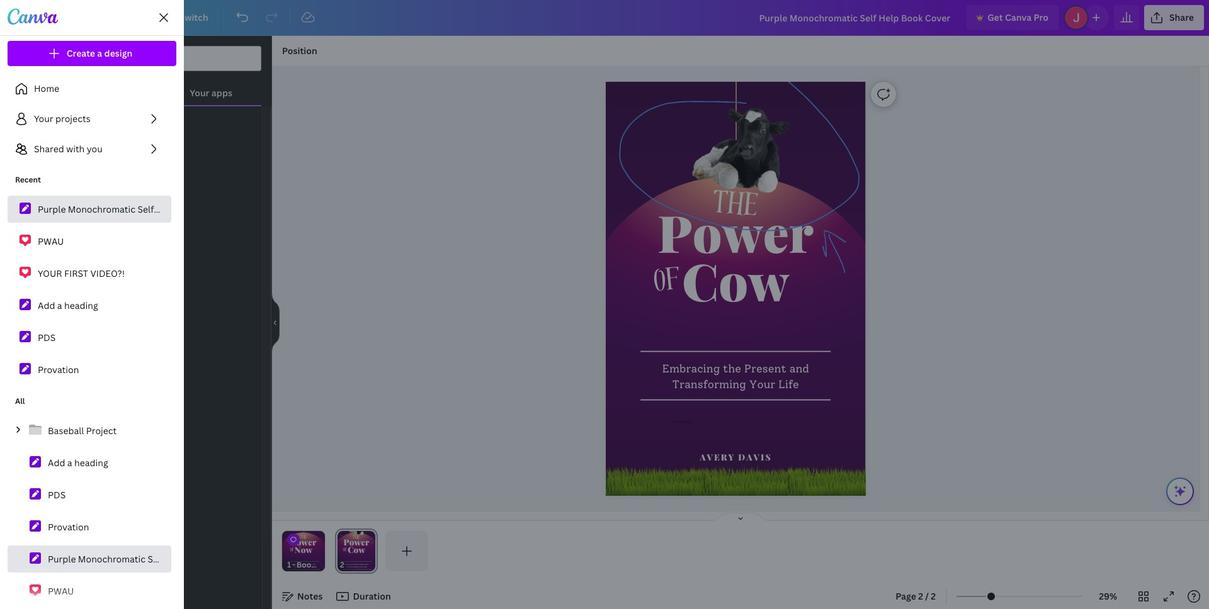 Task type: describe. For each thing, give the bounding box(es) containing it.
text button
[[0, 127, 45, 172]]

your
[[38, 267, 62, 279]]

0 vertical spatial self
[[138, 203, 154, 215]]

1 vertical spatial add a heading
[[48, 457, 108, 469]]

shared with you
[[34, 143, 103, 155]]

notes button
[[277, 587, 328, 607]]

1 vertical spatial monochromatic
[[78, 553, 146, 565]]

design button
[[0, 36, 45, 81]]

elements button
[[0, 81, 45, 127]]

1 vertical spatial home link
[[8, 76, 171, 101]]

0 vertical spatial provation
[[38, 364, 79, 376]]

uploads
[[10, 243, 35, 252]]

get canva pro button
[[967, 5, 1059, 30]]

1 horizontal spatial and
[[790, 363, 809, 376]]

0 vertical spatial heading
[[64, 299, 98, 311]]

2 pds link from the top
[[8, 482, 171, 509]]

serif
[[676, 420, 682, 424]]

brand
[[13, 198, 32, 207]]

list containing baseball project
[[8, 389, 237, 610]]

apps
[[212, 87, 232, 99]]

your inside button
[[34, 113, 53, 125]]

the inside of the
[[299, 534, 308, 543]]

0 vertical spatial purple
[[38, 203, 66, 215]]

1 vertical spatial add
[[48, 457, 65, 469]]

2 2 from the left
[[931, 591, 936, 603]]

dall·e
[[12, 436, 34, 445]]

1 pds link from the top
[[8, 324, 171, 351]]

design
[[12, 62, 33, 71]]

0 vertical spatial purple monochromatic self help book cover
[[38, 203, 227, 215]]

2 add a heading link from the top
[[8, 450, 171, 477]]

1 add a heading link from the top
[[8, 292, 171, 319]]

you
[[87, 143, 103, 155]]

1 vertical spatial and
[[312, 564, 316, 566]]

0 vertical spatial add a heading
[[38, 299, 98, 311]]

get canva pro
[[988, 11, 1049, 23]]

1 horizontal spatial embracing the present and transforming your life
[[662, 363, 809, 391]]

duration button
[[333, 587, 396, 607]]

1 horizontal spatial present
[[745, 363, 787, 376]]

1 vertical spatial help
[[166, 553, 186, 565]]

create a design button
[[8, 41, 176, 66]]

hide pages image
[[710, 513, 771, 523]]

pwau for 1st pwau link
[[38, 235, 64, 247]]

avery
[[700, 452, 735, 463]]

page 2 / 2
[[896, 591, 936, 603]]

notes
[[297, 591, 323, 603]]

magic switch
[[152, 11, 208, 23]]

pds for 2nd pds link
[[48, 489, 66, 501]]

0 horizontal spatial embracing the present and transforming your life
[[291, 564, 316, 569]]

1 vertical spatial home
[[34, 83, 59, 94]]

1 purple monochromatic self help book cover button from the top
[[8, 196, 227, 223]]

avery davis
[[700, 452, 772, 463]]

1 vertical spatial provation
[[48, 521, 89, 533]]

davis
[[738, 452, 772, 463]]

baseball project
[[48, 425, 117, 437]]

canva
[[1005, 11, 1032, 23]]

pds for first pds link from the top
[[38, 332, 56, 344]]

recent
[[15, 174, 41, 185]]

switch
[[179, 11, 208, 23]]

2 purple monochromatic self help book cover button from the top
[[8, 546, 237, 573]]

shared with you button
[[8, 137, 171, 162]]

Search Canva apps search field
[[90, 47, 236, 71]]

0 vertical spatial book
[[178, 203, 200, 215]]

your projects button
[[8, 106, 171, 132]]

apps button
[[0, 353, 45, 399]]

your apps button
[[161, 71, 261, 105]]

2 provation link from the top
[[8, 514, 171, 541]]

page
[[896, 591, 916, 603]]

1 vertical spatial book
[[188, 553, 210, 565]]

1 provation link from the top
[[8, 356, 171, 384]]

projects button
[[0, 308, 45, 353]]

list containing home
[[8, 76, 171, 162]]

1 vertical spatial heading
[[74, 457, 108, 469]]

pwau for 1st pwau link from the bottom of the page
[[48, 585, 74, 597]]

draw
[[15, 288, 31, 297]]

duration
[[353, 591, 391, 603]]



Task type: locate. For each thing, give the bounding box(es) containing it.
create a design
[[67, 47, 132, 59]]

0 vertical spatial add a heading link
[[8, 292, 171, 319]]

home inside 'main' menu bar
[[50, 11, 76, 23]]

elements
[[8, 107, 37, 116]]

a
[[97, 47, 102, 59], [57, 299, 62, 311], [67, 457, 72, 469]]

embracing up display
[[662, 363, 720, 376]]

a down baseball
[[67, 457, 72, 469]]

0 vertical spatial monochromatic
[[68, 203, 135, 215]]

home link up your projects button
[[8, 76, 171, 101]]

your first video?!
[[38, 267, 125, 279]]

1 vertical spatial purple
[[48, 553, 76, 565]]

hide image
[[271, 293, 280, 353]]

your inside 'button'
[[190, 87, 209, 99]]

2 horizontal spatial a
[[97, 47, 102, 59]]

embracing the present and transforming your life
[[662, 363, 809, 391], [291, 564, 316, 569]]

magic switch button
[[132, 5, 218, 30]]

dall·e button
[[0, 409, 45, 454]]

brand button
[[0, 172, 45, 217]]

with
[[66, 143, 85, 155]]

0 horizontal spatial life
[[311, 566, 314, 569]]

Design title text field
[[749, 5, 962, 30]]

all
[[15, 396, 25, 407]]

book
[[178, 203, 200, 215], [188, 553, 210, 565]]

0 horizontal spatial power
[[291, 537, 316, 548]]

provation link
[[8, 356, 171, 384], [8, 514, 171, 541]]

0 vertical spatial embracing
[[662, 363, 720, 376]]

1 list from the top
[[8, 76, 171, 162]]

transforming up display
[[673, 378, 746, 391]]

1 vertical spatial pds
[[48, 489, 66, 501]]

0 vertical spatial life
[[779, 378, 799, 391]]

pds
[[38, 332, 56, 344], [48, 489, 66, 501]]

transforming
[[673, 378, 746, 391], [293, 566, 305, 569]]

1 horizontal spatial of
[[652, 256, 683, 311]]

0 horizontal spatial present
[[305, 564, 312, 566]]

1 horizontal spatial life
[[779, 378, 799, 391]]

2
[[918, 591, 923, 603], [931, 591, 936, 603]]

1 vertical spatial purple monochromatic self help book cover button
[[8, 546, 237, 573]]

0 vertical spatial home
[[50, 11, 76, 23]]

power now
[[291, 537, 316, 556]]

1 2 from the left
[[918, 591, 923, 603]]

0 vertical spatial add
[[38, 299, 55, 311]]

power for now
[[291, 537, 316, 548]]

add a heading
[[38, 299, 98, 311], [48, 457, 108, 469]]

home up create
[[50, 11, 76, 23]]

main menu bar
[[0, 0, 1209, 36]]

embracing
[[662, 363, 720, 376], [291, 564, 301, 566]]

draw button
[[0, 263, 45, 308]]

0 vertical spatial present
[[745, 363, 787, 376]]

pwau
[[38, 235, 64, 247], [48, 585, 74, 597]]

baseball
[[48, 425, 84, 437]]

0 vertical spatial home link
[[40, 5, 86, 30]]

add a heading link down your first video?! link
[[8, 292, 171, 319]]

1 vertical spatial pwau
[[48, 585, 74, 597]]

your apps
[[190, 87, 232, 99]]

1 vertical spatial cover
[[212, 553, 237, 565]]

project
[[86, 425, 117, 437]]

1 horizontal spatial transforming
[[673, 378, 746, 391]]

3 list from the top
[[8, 389, 237, 610]]

add down your at the left of the page
[[38, 299, 55, 311]]

side panel tab list
[[0, 36, 45, 454]]

1 vertical spatial pwau link
[[8, 578, 171, 605]]

text
[[16, 152, 29, 161]]

0 vertical spatial pds link
[[8, 324, 171, 351]]

home link up create
[[40, 5, 86, 30]]

pds link
[[8, 324, 171, 351], [8, 482, 171, 509]]

0 horizontal spatial of
[[290, 546, 295, 555]]

dm serif display
[[671, 420, 693, 424]]

0 horizontal spatial embracing
[[291, 564, 301, 566]]

present
[[745, 363, 787, 376], [305, 564, 312, 566]]

0 horizontal spatial 2
[[918, 591, 923, 603]]

0 vertical spatial pds
[[38, 332, 56, 344]]

pro
[[1034, 11, 1049, 23]]

1 horizontal spatial embracing
[[662, 363, 720, 376]]

your first video?! link
[[8, 260, 171, 287]]

now
[[295, 545, 312, 556]]

page 2 / 2 button
[[891, 587, 941, 607]]

video?!
[[90, 267, 125, 279]]

of
[[652, 256, 683, 311], [290, 546, 295, 555]]

0 horizontal spatial transforming
[[293, 566, 305, 569]]

cover
[[202, 203, 227, 215], [212, 553, 237, 565]]

life
[[779, 378, 799, 391], [311, 566, 314, 569]]

home up elements
[[34, 83, 59, 94]]

of inside of the
[[290, 546, 295, 555]]

0 vertical spatial purple monochromatic self help book cover button
[[8, 196, 227, 223]]

1 vertical spatial provation link
[[8, 514, 171, 541]]

heading down "your first video?!"
[[64, 299, 98, 311]]

self
[[138, 203, 154, 215], [148, 553, 164, 565]]

help
[[156, 203, 176, 215], [166, 553, 186, 565]]

a left design
[[97, 47, 102, 59]]

heading down baseball project 'button'
[[74, 457, 108, 469]]

1 vertical spatial embracing the present and transforming your life
[[291, 564, 316, 569]]

dm
[[671, 420, 676, 424]]

cow
[[682, 246, 790, 315]]

apps
[[15, 379, 30, 388]]

2 left /
[[918, 591, 923, 603]]

heading
[[64, 299, 98, 311], [74, 457, 108, 469]]

monochromatic
[[68, 203, 135, 215], [78, 553, 146, 565]]

projects
[[55, 113, 90, 125]]

1 vertical spatial transforming
[[293, 566, 305, 569]]

1 vertical spatial present
[[305, 564, 312, 566]]

and
[[790, 363, 809, 376], [312, 564, 316, 566]]

1 horizontal spatial power
[[658, 198, 814, 266]]

baseball project button
[[8, 418, 171, 445]]

1 horizontal spatial a
[[67, 457, 72, 469]]

1 vertical spatial list
[[8, 167, 227, 384]]

a inside dropdown button
[[97, 47, 102, 59]]

2 pwau link from the top
[[8, 578, 171, 605]]

add down baseball
[[48, 457, 65, 469]]

1 vertical spatial a
[[57, 299, 62, 311]]

add a heading down 'first'
[[38, 299, 98, 311]]

pwau link
[[8, 228, 171, 255], [8, 578, 171, 605]]

0 vertical spatial help
[[156, 203, 176, 215]]

0 horizontal spatial and
[[312, 564, 316, 566]]

1 vertical spatial of
[[290, 546, 295, 555]]

home link
[[40, 5, 86, 30], [8, 76, 171, 101]]

power cow
[[658, 198, 814, 315]]

shared
[[34, 143, 64, 155]]

1 vertical spatial pds link
[[8, 482, 171, 509]]

1 vertical spatial life
[[311, 566, 314, 569]]

0 vertical spatial list
[[8, 76, 171, 162]]

0 vertical spatial transforming
[[673, 378, 746, 391]]

design
[[104, 47, 132, 59]]

0 vertical spatial of
[[652, 256, 683, 311]]

1 vertical spatial add a heading link
[[8, 450, 171, 477]]

projects
[[10, 334, 35, 343]]

Page title text field
[[350, 559, 355, 572]]

purple monochromatic self help book cover
[[38, 203, 227, 215], [48, 553, 237, 565]]

/
[[925, 591, 929, 603]]

magic
[[152, 11, 177, 23]]

embracing down the now
[[291, 564, 301, 566]]

0 horizontal spatial a
[[57, 299, 62, 311]]

purple
[[38, 203, 66, 215], [48, 553, 76, 565]]

page 2 image
[[335, 532, 378, 572]]

0 vertical spatial provation link
[[8, 356, 171, 384]]

0 vertical spatial cover
[[202, 203, 227, 215]]

of the
[[290, 534, 308, 555]]

uploads button
[[0, 217, 45, 263]]

1 horizontal spatial 2
[[931, 591, 936, 603]]

add a heading down baseball project
[[48, 457, 108, 469]]

0 vertical spatial power
[[658, 198, 814, 266]]

your
[[190, 87, 209, 99], [34, 113, 53, 125], [750, 378, 776, 391], [306, 566, 310, 569]]

add a heading link
[[8, 292, 171, 319], [8, 450, 171, 477]]

2 list from the top
[[8, 167, 227, 384]]

power for cow
[[658, 198, 814, 266]]

first
[[64, 267, 88, 279]]

add a heading link down baseball project 'button'
[[8, 450, 171, 477]]

of for of
[[652, 256, 683, 311]]

display
[[683, 420, 693, 424]]

1 vertical spatial power
[[291, 537, 316, 548]]

a down your at the left of the page
[[57, 299, 62, 311]]

get
[[988, 11, 1003, 23]]

your projects
[[34, 113, 90, 125]]

0 vertical spatial a
[[97, 47, 102, 59]]

0 vertical spatial pwau
[[38, 235, 64, 247]]

purple monochromatic self help book cover button
[[8, 196, 227, 223], [8, 546, 237, 573]]

the
[[711, 179, 760, 235], [723, 363, 742, 376], [299, 534, 308, 543], [301, 564, 304, 566]]

of for of the
[[290, 546, 295, 555]]

1 pwau link from the top
[[8, 228, 171, 255]]

0 vertical spatial pwau link
[[8, 228, 171, 255]]

2 vertical spatial list
[[8, 389, 237, 610]]

add
[[38, 299, 55, 311], [48, 457, 65, 469]]

list containing purple monochromatic self help book cover
[[8, 167, 227, 384]]

1 vertical spatial embracing
[[291, 564, 301, 566]]

0 vertical spatial and
[[790, 363, 809, 376]]

create
[[67, 47, 95, 59]]

provation
[[38, 364, 79, 376], [48, 521, 89, 533]]

2 right /
[[931, 591, 936, 603]]

1 vertical spatial self
[[148, 553, 164, 565]]

transforming down the now
[[293, 566, 305, 569]]

2 vertical spatial a
[[67, 457, 72, 469]]

power
[[658, 198, 814, 266], [291, 537, 316, 548]]

0 vertical spatial embracing the present and transforming your life
[[662, 363, 809, 391]]

home link inside 'main' menu bar
[[40, 5, 86, 30]]

1 vertical spatial purple monochromatic self help book cover
[[48, 553, 237, 565]]

canva assistant image
[[1173, 484, 1188, 499]]

list
[[8, 76, 171, 162], [8, 167, 227, 384], [8, 389, 237, 610]]



Task type: vqa. For each thing, say whether or not it's contained in the screenshot.
International Mountain Day row
no



